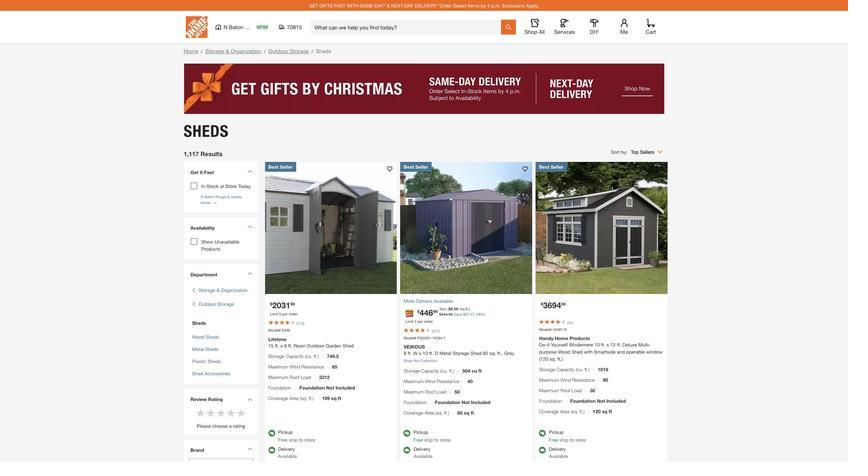 Task type: vqa. For each thing, say whether or not it's contained in the screenshot.


Task type: describe. For each thing, give the bounding box(es) containing it.
wood inside the handy home products do-it yourself windemere 10 ft. x 12 ft. deluxe multi- purpose wood shed with smartside and operable window (120 sq. ft.)
[[558, 349, 571, 355]]

0 horizontal spatial 80
[[458, 410, 463, 416]]

0 vertical spatial wood
[[192, 334, 205, 340]]

2 delivery from the left
[[414, 446, 431, 452]]

available for pickup image for second "available shipping" icon from the right
[[404, 430, 411, 437]]

1 horizontal spatial sq
[[464, 410, 470, 416]]

2 pickup free ship to store from the left
[[414, 429, 451, 443]]

the home depot logo image
[[186, 16, 208, 38]]

review rating
[[191, 396, 223, 402]]

2031
[[273, 300, 291, 310]]

coverage for 3694
[[540, 409, 559, 414]]

items
[[468, 3, 480, 8]]

1 horizontal spatial maximum roof load
[[404, 389, 447, 395]]

stock
[[207, 183, 219, 189]]

pickup for 3694
[[549, 429, 564, 435]]

ft. right 12
[[618, 342, 622, 348]]

(cu. for limit
[[305, 353, 313, 359]]

plastic
[[192, 358, 206, 364]]

day
[[405, 3, 414, 8]]

2
[[415, 319, 417, 324]]

3 star symbol image from the left
[[236, 408, 247, 418]]

cart link
[[644, 19, 659, 35]]

available shipping image for limit
[[269, 447, 275, 454]]

choose
[[212, 423, 228, 429]]

shed down plastic
[[192, 371, 203, 376]]

2 star symbol image from the left
[[216, 408, 226, 418]]

1 horizontal spatial outdoor storage link
[[269, 48, 309, 54]]

per inside /box ( $ 5 . 59 /sq.ft. ) $ 544 . 56 save $ 97 . 57 ( 18 %) limit 2 per order
[[418, 319, 423, 324]]

3 / from the left
[[312, 48, 313, 54]]

please
[[197, 423, 211, 429]]

120 sq ft
[[593, 409, 613, 414]]

rating
[[208, 396, 223, 402]]

save
[[454, 312, 463, 317]]

get gifts fast with same-day* & next-day delivery *order select items by 4 p.m. exclusions apply.
[[309, 3, 540, 8]]

1 horizontal spatial included
[[471, 400, 491, 405]]

baton for n baton rouge
[[229, 24, 244, 30]]

1 horizontal spatial (sq.
[[436, 410, 443, 416]]

garden
[[326, 343, 342, 349]]

and
[[618, 349, 626, 355]]

1 horizontal spatial .
[[453, 307, 454, 311]]

rouge for n baton rouge
[[245, 24, 261, 30]]

n baton rouge & nearby stores
[[201, 194, 242, 205]]

504
[[463, 368, 471, 374]]

109 sq ft
[[322, 395, 341, 401]]

56
[[449, 312, 453, 317]]

pickup free ship to store for limit
[[278, 429, 315, 443]]

availability
[[191, 225, 215, 231]]

wind for limit
[[290, 364, 300, 370]]

in
[[201, 183, 205, 189]]

446
[[420, 308, 434, 318]]

fast
[[204, 169, 214, 175]]

1 horizontal spatial maximum wind resistance
[[404, 379, 460, 384]]

0 vertical spatial per
[[282, 312, 288, 316]]

1 horizontal spatial load
[[436, 389, 447, 395]]

veikous
[[404, 344, 425, 350]]

sort by: top sellers
[[612, 149, 655, 155]]

n baton rouge
[[224, 24, 261, 30]]

ft. left d
[[430, 350, 434, 356]]

a
[[229, 423, 232, 429]]

caret icon image for availability
[[248, 225, 253, 228]]

2 available shipping image from the left
[[404, 447, 411, 454]]

with
[[347, 3, 359, 8]]

59
[[454, 307, 459, 311]]

0 horizontal spatial order
[[289, 312, 298, 316]]

available for the 15 ft. x 8 ft. resin outdoor garden shed image
[[278, 453, 297, 459]]

free for limit
[[278, 437, 288, 443]]

2 best from the left
[[404, 164, 414, 170]]

it
[[548, 342, 550, 348]]

storage right home link
[[205, 48, 224, 54]]

x inside veikous 8 ft. w x 10 ft. d metal storage shed 80 sq. ft., gray shop this collection
[[419, 350, 422, 356]]

40
[[468, 379, 473, 384]]

0 horizontal spatial outdoor storage link
[[199, 300, 234, 308]]

unavailable
[[215, 239, 239, 245]]

ft for 120 sq ft
[[609, 409, 613, 414]]

gifts
[[320, 3, 333, 8]]

1 horizontal spatial wind
[[425, 379, 436, 384]]

$ down /box
[[440, 312, 442, 317]]

get
[[191, 169, 199, 175]]

best seller for 3694
[[540, 164, 564, 170]]

What can we help you find today? search field
[[315, 20, 501, 34]]

1 horizontal spatial model#
[[404, 336, 417, 340]]

ft.) for 80 sq ft
[[445, 410, 450, 416]]

1 horizontal spatial area
[[425, 410, 434, 416]]

select
[[454, 3, 467, 8]]

foundation not included for 3694
[[571, 398, 627, 404]]

available shipping image for 3694
[[540, 447, 546, 454]]

/sq.ft.
[[460, 307, 469, 311]]

more options available link
[[404, 297, 529, 304]]

Search text field
[[189, 459, 253, 462]]

lifetime
[[269, 336, 287, 342]]

99 for 2031
[[291, 301, 295, 307]]

deluxe
[[623, 342, 638, 348]]

749.5
[[327, 353, 339, 359]]

n for n baton rouge
[[224, 24, 228, 30]]

by
[[481, 3, 486, 8]]

yourself
[[551, 342, 568, 348]]

best for limit
[[269, 164, 279, 170]]

0 vertical spatial storage & organization link
[[205, 48, 261, 54]]

2 horizontal spatial 8
[[565, 327, 567, 332]]

) for ( 31 )
[[573, 320, 574, 325]]

same-
[[360, 3, 375, 8]]

foundation not included for limit
[[300, 385, 355, 391]]

2 ship from the left
[[425, 437, 433, 443]]

x inside lifetime 15 ft. x 8 ft. resin outdoor garden shed
[[281, 343, 283, 349]]

pickup free ship to store for 3694
[[549, 429, 586, 443]]

sq. inside veikous 8 ft. w x 10 ft. d metal storage shed 80 sq. ft., gray shop this collection
[[490, 350, 496, 356]]

storage down storage & organization
[[218, 301, 234, 307]]

maximum wind resistance for 3694
[[540, 377, 595, 383]]

8 inside veikous 8 ft. w x 10 ft. d metal storage shed 80 sq. ft., gray shop this collection
[[404, 350, 407, 356]]

) inside /box ( $ 5 . 59 /sq.ft. ) $ 544 . 56 save $ 97 . 57 ( 18 %) limit 2 per order
[[469, 307, 470, 311]]

get
[[309, 3, 318, 8]]

order inside /box ( $ 5 . 59 /sq.ft. ) $ 544 . 56 save $ 97 . 57 ( 18 %) limit 2 per order
[[425, 319, 433, 324]]

80 inside veikous 8 ft. w x 10 ft. d metal storage shed 80 sq. ft., gray shop this collection
[[483, 350, 489, 356]]

cart
[[646, 28, 657, 35]]

3312
[[319, 374, 330, 380]]

544
[[442, 312, 448, 317]]

top
[[632, 149, 639, 155]]

9pm
[[257, 24, 268, 30]]

00
[[562, 301, 566, 307]]

sheds inside sheds link
[[192, 320, 206, 326]]

2 / from the left
[[264, 48, 266, 54]]

coverage area (sq. ft.) for limit
[[269, 395, 314, 401]]

storage down this
[[404, 368, 420, 374]]

caret icon image for brand
[[248, 448, 253, 451]]

ft.) for 1018
[[585, 367, 590, 372]]

more options available
[[404, 298, 453, 304]]

caret icon image for department
[[248, 272, 253, 275]]

available for 8 ft. w x 10 ft. d metal storage shed 80 sq. ft., gray image
[[414, 453, 433, 459]]

1 vertical spatial outdoor
[[199, 301, 216, 307]]

diy button
[[584, 19, 606, 35]]

rating
[[233, 423, 245, 429]]

wood sheds
[[192, 334, 219, 340]]

1 vertical spatial organization
[[221, 287, 248, 293]]

sq. inside the handy home products do-it yourself windemere 10 ft. x 12 ft. deluxe multi- purpose wood shed with smartside and operable window (120 sq. ft.)
[[550, 356, 557, 362]]

outdoor inside lifetime 15 ft. x 8 ft. resin outdoor garden shed
[[307, 343, 325, 349]]

me button
[[614, 19, 636, 35]]

pg0301-
[[418, 336, 433, 340]]

1 horizontal spatial coverage area (sq. ft.)
[[404, 410, 450, 416]]

0 horizontal spatial .
[[448, 312, 449, 317]]

to for limit
[[299, 437, 303, 443]]

1
[[444, 336, 446, 340]]

2 horizontal spatial .
[[470, 312, 471, 317]]

home / storage & organization / outdoor storage / sheds
[[184, 48, 332, 54]]

more
[[404, 298, 415, 304]]

with
[[585, 349, 593, 355]]

ft.) for 749.5
[[314, 353, 319, 359]]

roof for limit
[[290, 374, 300, 380]]

this
[[414, 359, 420, 363]]

me
[[621, 28, 629, 35]]

1 horizontal spatial outdoor
[[269, 48, 289, 54]]

1 horizontal spatial resistance
[[437, 379, 460, 384]]

shed accessories
[[192, 371, 230, 376]]

store for 3694
[[576, 437, 586, 443]]

shed accessories link
[[192, 371, 230, 376]]

maximum for 65
[[269, 364, 289, 370]]

not for 3694
[[598, 398, 606, 404]]

& down n baton rouge
[[226, 48, 229, 54]]

ft for 504 cu ft
[[479, 368, 482, 374]]

0 horizontal spatial limit
[[270, 312, 278, 316]]

to for 3694
[[570, 437, 575, 443]]

seller for 3694
[[551, 164, 564, 170]]

(sq. for limit
[[300, 395, 308, 401]]

*order
[[439, 3, 452, 8]]

109
[[322, 395, 330, 401]]

$ down /sq.ft.
[[464, 312, 466, 317]]

not for limit
[[327, 385, 335, 391]]

best seller for limit
[[269, 164, 293, 170]]

caret icon image for get it fast
[[248, 170, 253, 173]]

at
[[220, 183, 224, 189]]

ft for 109 sq ft
[[338, 395, 341, 401]]

$ 446 99
[[418, 308, 438, 318]]

ft. left "resin"
[[288, 343, 293, 349]]

in stock at store today link
[[201, 183, 251, 189]]

504 cu ft
[[463, 368, 482, 374]]

ship for limit
[[289, 437, 298, 443]]

home inside the handy home products do-it yourself windemere 10 ft. x 12 ft. deluxe multi- purpose wood shed with smartside and operable window (120 sq. ft.)
[[555, 335, 569, 341]]

1 horizontal spatial roof
[[425, 389, 435, 395]]

wind for 3694
[[561, 377, 572, 383]]

ft for 80 sq ft
[[471, 410, 474, 416]]

included for limit
[[336, 385, 355, 391]]

windemere
[[570, 342, 594, 348]]

handy home products do-it yourself windemere 10 ft. x 12 ft. deluxe multi- purpose wood shed with smartside and operable window (120 sq. ft.)
[[540, 335, 663, 362]]

4 caret icon image from the top
[[248, 398, 253, 401]]

1 vertical spatial 5
[[279, 312, 281, 316]]

n for n baton rouge & nearby stores
[[201, 194, 203, 199]]

ft. right "15"
[[275, 343, 279, 349]]

products for home
[[570, 335, 591, 341]]

& inside the n baton rouge & nearby stores
[[227, 194, 230, 199]]

today
[[238, 183, 251, 189]]

collection
[[421, 359, 438, 363]]

storage down "15"
[[269, 353, 285, 359]]



Task type: locate. For each thing, give the bounding box(es) containing it.
area for limit
[[290, 395, 299, 401]]

shed right garden
[[343, 343, 354, 349]]

0 horizontal spatial included
[[336, 385, 355, 391]]

n right the home depot logo
[[224, 24, 228, 30]]

free
[[278, 437, 288, 443], [414, 437, 423, 443], [549, 437, 559, 443]]

) for ( 377 )
[[439, 329, 440, 333]]

1 horizontal spatial rouge
[[245, 24, 261, 30]]

order up 713
[[289, 312, 298, 316]]

377
[[433, 329, 439, 333]]

not up 120 sq ft
[[598, 398, 606, 404]]

0 horizontal spatial /
[[201, 48, 203, 54]]

1 horizontal spatial n
[[224, 24, 228, 30]]

load for 3694
[[572, 388, 582, 393]]

maximum roof load down collection
[[404, 389, 447, 395]]

storage inside veikous 8 ft. w x 10 ft. d metal storage shed 80 sq. ft., gray shop this collection
[[453, 350, 470, 356]]

3 ship from the left
[[560, 437, 569, 443]]

1 horizontal spatial delivery
[[414, 446, 431, 452]]

n inside the n baton rouge & nearby stores
[[201, 194, 203, 199]]

not
[[327, 385, 335, 391], [598, 398, 606, 404], [462, 400, 470, 405]]

2 horizontal spatial ship
[[560, 437, 569, 443]]

plastic sheds link
[[192, 358, 221, 364]]

shed inside the handy home products do-it yourself windemere 10 ft. x 12 ft. deluxe multi- purpose wood shed with smartside and operable window (120 sq. ft.)
[[572, 349, 583, 355]]

2 horizontal spatial x
[[607, 342, 610, 348]]

(cu. down "resin"
[[305, 353, 313, 359]]

shop left all
[[525, 28, 538, 35]]

included up 109 sq ft
[[336, 385, 355, 391]]

1 horizontal spatial wood
[[558, 349, 571, 355]]

1 horizontal spatial per
[[418, 319, 423, 324]]

0 horizontal spatial rouge
[[215, 194, 226, 199]]

limit down 2031
[[270, 312, 278, 316]]

storage capacity (cu. ft.) down collection
[[404, 368, 455, 374]]

( for ( 31 )
[[568, 320, 569, 325]]

capacity down collection
[[422, 368, 439, 374]]

show unavailable products link
[[201, 239, 239, 252]]

ft down 40
[[471, 410, 474, 416]]

1 ship from the left
[[289, 437, 298, 443]]

3 seller from the left
[[551, 164, 564, 170]]

1 star symbol image from the left
[[206, 408, 216, 418]]

shop all
[[525, 28, 545, 35]]

1 horizontal spatial best
[[404, 164, 414, 170]]

capacity for limit
[[286, 353, 304, 359]]

delivery for 3694
[[549, 446, 566, 452]]

coverage for limit
[[269, 395, 288, 401]]

2 available for pickup image from the left
[[540, 430, 546, 437]]

caret icon image inside brand link
[[248, 448, 253, 451]]

sq right 109
[[331, 395, 337, 401]]

included up 120 sq ft
[[607, 398, 627, 404]]

$ 3694 00
[[541, 300, 566, 310]]

limit inside /box ( $ 5 . 59 /sq.ft. ) $ 544 . 56 save $ 97 . 57 ( 18 %) limit 2 per order
[[406, 319, 414, 324]]

4
[[488, 3, 490, 8]]

roof
[[290, 374, 300, 380], [561, 388, 571, 393], [425, 389, 435, 395]]

available for do-it yourself windemere 10 ft. x 12 ft. deluxe multi-purpose wood shed with smartside and operable window (120 sq. ft.) image in the right of the page
[[549, 453, 568, 459]]

baton up stores
[[205, 194, 214, 199]]

ft.) for 504 cu ft
[[450, 368, 455, 374]]

1 horizontal spatial best seller
[[404, 164, 429, 170]]

delivery
[[278, 446, 295, 452], [414, 446, 431, 452], [549, 446, 566, 452]]

1 caret icon image from the top
[[248, 170, 253, 173]]

rouge
[[245, 24, 261, 30], [215, 194, 226, 199]]

sheds link
[[191, 319, 252, 327]]

0 horizontal spatial x
[[281, 343, 283, 349]]

/box ( $ 5 . 59 /sq.ft. ) $ 544 . 56 save $ 97 . 57 ( 18 %) limit 2 per order
[[406, 307, 486, 324]]

1 available shipping image from the left
[[269, 447, 275, 454]]

ship for 3694
[[560, 437, 569, 443]]

1 horizontal spatial store
[[440, 437, 451, 443]]

maximum roof load for 3694
[[540, 388, 582, 393]]

coverage area (sq. ft.)
[[269, 395, 314, 401], [540, 409, 585, 414], [404, 410, 450, 416]]

sq. left ft.,
[[490, 350, 496, 356]]

99 inside $ 446 99
[[434, 309, 438, 314]]

available for pickup image for "available shipping" icon for 3694
[[540, 430, 546, 437]]

(cu. left 1018
[[576, 367, 584, 372]]

storage capacity (cu. ft.) down (120
[[540, 367, 590, 372]]

10
[[595, 342, 600, 348], [423, 350, 428, 356]]

15 ft. x 8 ft. resin outdoor garden shed image
[[265, 162, 397, 294]]

0 horizontal spatial best
[[269, 164, 279, 170]]

capacity for 3694
[[557, 367, 575, 372]]

ft right 120
[[609, 409, 613, 414]]

star symbol image up a in the bottom of the page
[[226, 408, 236, 418]]

1 horizontal spatial foundation not included
[[435, 400, 491, 405]]

rouge up home / storage & organization / outdoor storage / sheds at left
[[245, 24, 261, 30]]

2 best seller from the left
[[404, 164, 429, 170]]

( 377 )
[[432, 329, 440, 333]]

baton
[[229, 24, 244, 30], [205, 194, 214, 199]]

metal up plastic
[[192, 346, 204, 352]]

day*
[[375, 3, 386, 8]]

lifetime 15 ft. x 8 ft. resin outdoor garden shed
[[269, 336, 354, 349]]

wood up metal sheds "link"
[[192, 334, 205, 340]]

10 inside the handy home products do-it yourself windemere 10 ft. x 12 ft. deluxe multi- purpose wood shed with smartside and operable window (120 sq. ft.)
[[595, 342, 600, 348]]

resistance for 3694
[[573, 377, 595, 383]]

maximum for 50
[[404, 389, 424, 395]]

caret icon image inside get it fast link
[[248, 170, 253, 173]]

0 horizontal spatial ship
[[289, 437, 298, 443]]

x right w
[[419, 350, 422, 356]]

1 vertical spatial outdoor storage link
[[199, 300, 234, 308]]

ft right 109
[[338, 395, 341, 401]]

delivery available
[[278, 446, 297, 459], [414, 446, 433, 459], [549, 446, 568, 459]]

shed
[[343, 343, 354, 349], [572, 349, 583, 355], [471, 350, 482, 356], [192, 371, 203, 376]]

resistance up the 3312
[[302, 364, 324, 370]]

coverage
[[269, 395, 288, 401], [540, 409, 559, 414], [404, 410, 424, 416]]

1 available for pickup image from the left
[[404, 430, 411, 437]]

load left the 30 on the right bottom
[[572, 388, 582, 393]]

1 pickup free ship to store from the left
[[278, 429, 315, 443]]

baton for n baton rouge & nearby stores
[[205, 194, 214, 199]]

shop inside button
[[525, 28, 538, 35]]

0 horizontal spatial store
[[305, 437, 315, 443]]

1 horizontal spatial home
[[555, 335, 569, 341]]

metal right d
[[440, 350, 452, 356]]

plastic sheds
[[192, 358, 221, 364]]

roof left 50 at bottom right
[[425, 389, 435, 395]]

products up the windemere
[[570, 335, 591, 341]]

foundation not included
[[300, 385, 355, 391], [571, 398, 627, 404], [435, 400, 491, 405]]

& up outdoor storage
[[217, 287, 220, 293]]

available for pickup image
[[404, 430, 411, 437], [540, 430, 546, 437]]

80 sq ft
[[458, 410, 474, 416]]

1 horizontal spatial storage capacity (cu. ft.)
[[404, 368, 455, 374]]

1 horizontal spatial delivery available
[[414, 446, 433, 459]]

8 inside lifetime 15 ft. x 8 ft. resin outdoor garden shed
[[284, 343, 287, 349]]

8 down lifetime
[[284, 343, 287, 349]]

per right 2
[[418, 319, 423, 324]]

3 pickup from the left
[[549, 429, 564, 435]]

2 horizontal spatial load
[[572, 388, 582, 393]]

0 horizontal spatial storage capacity (cu. ft.)
[[269, 353, 319, 359]]

storage capacity (cu. ft.) for limit
[[269, 353, 319, 359]]

1 delivery available from the left
[[278, 446, 297, 459]]

0 vertical spatial outdoor
[[269, 48, 289, 54]]

ship
[[289, 437, 298, 443], [425, 437, 433, 443], [560, 437, 569, 443]]

99 inside $ 2031 99
[[291, 301, 295, 307]]

storage capacity (cu. ft.) down "resin"
[[269, 353, 319, 359]]

maximum for 40
[[404, 379, 424, 384]]

99
[[291, 301, 295, 307], [434, 309, 438, 314]]

0 horizontal spatial delivery available
[[278, 446, 297, 459]]

0 horizontal spatial metal
[[192, 346, 204, 352]]

(sq. left 80 sq ft
[[436, 410, 443, 416]]

resistance up the 30 on the right bottom
[[573, 377, 595, 383]]

ft.) for 120 sq ft
[[580, 409, 585, 414]]

(cu. for 3694
[[576, 367, 584, 372]]

load left the 3312
[[301, 374, 311, 380]]

foundation not included up 80 sq ft
[[435, 400, 491, 405]]

3 store from the left
[[576, 437, 586, 443]]

wood down yourself
[[558, 349, 571, 355]]

8 ft. w x 10 ft. d metal storage shed 80 sq. ft., gray image
[[401, 162, 533, 294]]

5 left 59
[[451, 307, 453, 311]]

seller
[[280, 164, 293, 170], [416, 164, 429, 170], [551, 164, 564, 170]]

d
[[435, 350, 439, 356]]

order down $ 446 99
[[425, 319, 433, 324]]

stores
[[201, 200, 211, 205]]

1 star symbol image from the left
[[196, 408, 206, 418]]

baton inside the n baton rouge & nearby stores
[[205, 194, 214, 199]]

ft.,
[[498, 350, 503, 356]]

delivery available for limit
[[278, 446, 297, 459]]

availability link
[[187, 221, 255, 236]]

get it fast
[[191, 169, 214, 175]]

ft.) down lifetime 15 ft. x 8 ft. resin outdoor garden shed
[[314, 353, 319, 359]]

sq
[[331, 395, 337, 401], [603, 409, 608, 414], [464, 410, 470, 416]]

5 down 2031
[[279, 312, 281, 316]]

sq right 120
[[603, 409, 608, 414]]

$ inside the $ 3694 00
[[541, 301, 544, 307]]

shop this collection link
[[404, 359, 438, 363]]

1 best from the left
[[269, 164, 279, 170]]

1 / from the left
[[201, 48, 203, 54]]

2 horizontal spatial maximum wind resistance
[[540, 377, 595, 383]]

1 delivery from the left
[[278, 446, 295, 452]]

1 to from the left
[[299, 437, 303, 443]]

next-
[[392, 3, 405, 8]]

5 caret icon image from the top
[[248, 448, 253, 451]]

2 horizontal spatial (sq.
[[571, 409, 579, 414]]

nearby
[[231, 194, 242, 199]]

3 pickup free ship to store from the left
[[549, 429, 586, 443]]

shed down the windemere
[[572, 349, 583, 355]]

delivery for limit
[[278, 446, 295, 452]]

2 horizontal spatial coverage
[[540, 409, 559, 414]]

2 delivery available from the left
[[414, 446, 433, 459]]

0 vertical spatial baton
[[229, 24, 244, 30]]

apply.
[[527, 3, 540, 8]]

capacity down purpose
[[557, 367, 575, 372]]

1 horizontal spatial /
[[264, 48, 266, 54]]

2 horizontal spatial (cu.
[[576, 367, 584, 372]]

1 horizontal spatial capacity
[[422, 368, 439, 374]]

services
[[555, 28, 575, 35]]

storage & organization link
[[205, 48, 261, 54], [199, 287, 248, 294]]

0 horizontal spatial home
[[184, 48, 198, 54]]

ft.
[[602, 342, 606, 348], [618, 342, 622, 348], [275, 343, 279, 349], [288, 343, 293, 349], [408, 350, 412, 356], [430, 350, 434, 356]]

maximum wind resistance for limit
[[269, 364, 324, 370]]

1 vertical spatial 8
[[284, 343, 287, 349]]

coverage area (sq. ft.) for 3694
[[540, 409, 585, 414]]

(sq.
[[300, 395, 308, 401], [571, 409, 579, 414], [436, 410, 443, 416]]

1 store from the left
[[305, 437, 315, 443]]

0 vertical spatial 10
[[595, 342, 600, 348]]

1 horizontal spatial free
[[414, 437, 423, 443]]

0 vertical spatial 80
[[483, 350, 489, 356]]

x left 12
[[607, 342, 610, 348]]

maximum for 90
[[540, 377, 560, 383]]

pickup for limit
[[278, 429, 293, 435]]

1 horizontal spatial shop
[[525, 28, 538, 35]]

1 horizontal spatial star symbol image
[[216, 408, 226, 418]]

ft. up smartside
[[602, 342, 606, 348]]

star symbol image
[[196, 408, 206, 418], [216, 408, 226, 418]]

1 free from the left
[[278, 437, 288, 443]]

2 horizontal spatial delivery available
[[549, 446, 568, 459]]

best
[[269, 164, 279, 170], [404, 164, 414, 170], [540, 164, 550, 170]]

x inside the handy home products do-it yourself windemere 10 ft. x 12 ft. deluxe multi- purpose wood shed with smartside and operable window (120 sq. ft.)
[[607, 342, 610, 348]]

0 horizontal spatial (sq.
[[300, 395, 308, 401]]

0 horizontal spatial per
[[282, 312, 288, 316]]

(sq. for 3694
[[571, 409, 579, 414]]

x
[[607, 342, 610, 348], [281, 343, 283, 349], [419, 350, 422, 356]]

outdoor right "resin"
[[307, 343, 325, 349]]

1 vertical spatial home
[[555, 335, 569, 341]]

0 horizontal spatial pickup free ship to store
[[278, 429, 315, 443]]

caret icon image inside department link
[[248, 272, 253, 275]]

2 to from the left
[[435, 437, 439, 443]]

0 horizontal spatial area
[[290, 395, 299, 401]]

2 free from the left
[[414, 437, 423, 443]]

sq.
[[490, 350, 496, 356], [550, 356, 557, 362]]

3 delivery from the left
[[549, 446, 566, 452]]

best for 3694
[[540, 164, 550, 170]]

department
[[191, 272, 218, 277]]

storage right back caret image
[[199, 287, 215, 293]]

)
[[469, 307, 470, 311], [573, 320, 574, 325], [304, 321, 305, 326], [439, 329, 440, 333]]

foundation not included up 109
[[300, 385, 355, 391]]

8 left w
[[404, 350, 407, 356]]

resin
[[294, 343, 306, 349]]

rouge inside the n baton rouge & nearby stores
[[215, 194, 226, 199]]

caret icon image
[[248, 170, 253, 173], [248, 225, 253, 228], [248, 272, 253, 275], [248, 398, 253, 401], [248, 448, 253, 451]]

10 up collection
[[423, 350, 428, 356]]

maximum roof load for limit
[[269, 374, 311, 380]]

10 up smartside
[[595, 342, 600, 348]]

star symbol image up please
[[196, 408, 206, 418]]

0 horizontal spatial seller
[[280, 164, 293, 170]]

1 horizontal spatial 5
[[451, 307, 453, 311]]

outdoor right back caret icon
[[199, 301, 216, 307]]

outdoor
[[269, 48, 289, 54], [199, 301, 216, 307], [307, 343, 325, 349]]

storage & organization link down n baton rouge
[[205, 48, 261, 54]]

2 horizontal spatial outdoor
[[307, 343, 325, 349]]

1 vertical spatial 10
[[423, 350, 428, 356]]

0 horizontal spatial available shipping image
[[269, 447, 275, 454]]

/box
[[440, 307, 447, 311]]

cu
[[472, 368, 478, 374]]

products for unavailable
[[201, 246, 221, 252]]

3 best from the left
[[540, 164, 550, 170]]

do-it yourself windemere 10 ft. x 12 ft. deluxe multi-purpose wood shed with smartside and operable window (120 sq. ft.) image
[[536, 162, 668, 294]]

back caret image
[[192, 300, 195, 308]]

2 horizontal spatial available shipping image
[[540, 447, 546, 454]]

resistance up 50 at bottom right
[[437, 379, 460, 384]]

sponsored banner image
[[184, 63, 665, 114]]

home down the home depot logo
[[184, 48, 198, 54]]

0 horizontal spatial 5
[[279, 312, 281, 316]]

0 horizontal spatial products
[[201, 246, 221, 252]]

2 pickup from the left
[[414, 429, 429, 435]]

ft. left w
[[408, 350, 412, 356]]

3 best seller from the left
[[540, 164, 564, 170]]

shed inside veikous 8 ft. w x 10 ft. d metal storage shed 80 sq. ft., gray shop this collection
[[471, 350, 482, 356]]

available for pickup image
[[269, 430, 275, 437]]

80 down 50 at bottom right
[[458, 410, 463, 416]]

15
[[269, 343, 274, 349]]

rouge for n baton rouge & nearby stores
[[215, 194, 226, 199]]

model# 6446
[[269, 328, 290, 332]]

capacity down "resin"
[[286, 353, 304, 359]]

0 horizontal spatial maximum wind resistance
[[269, 364, 324, 370]]

2 horizontal spatial roof
[[561, 388, 571, 393]]

2 horizontal spatial best seller
[[540, 164, 564, 170]]

120
[[593, 409, 601, 414]]

2 horizontal spatial seller
[[551, 164, 564, 170]]

star symbol image down review rating link
[[206, 408, 216, 418]]

sq for 3694
[[603, 409, 608, 414]]

99 left /box
[[434, 309, 438, 314]]

metal sheds
[[192, 346, 219, 352]]

0 vertical spatial home
[[184, 48, 198, 54]]

load for limit
[[301, 374, 311, 380]]

exclusions
[[503, 3, 525, 8]]

accessories
[[205, 371, 230, 376]]

limit
[[270, 312, 278, 316], [406, 319, 414, 324]]

get it fast link
[[187, 165, 255, 181]]

review
[[191, 396, 207, 402]]

0 horizontal spatial outdoor
[[199, 301, 216, 307]]

90
[[603, 377, 609, 383]]

10 inside veikous 8 ft. w x 10 ft. d metal storage shed 80 sq. ft., gray shop this collection
[[423, 350, 428, 356]]

seller for limit
[[280, 164, 293, 170]]

3 to from the left
[[570, 437, 575, 443]]

storage & organization
[[199, 287, 248, 293]]

1 vertical spatial 99
[[434, 309, 438, 314]]

2 store from the left
[[440, 437, 451, 443]]

shed inside lifetime 15 ft. x 8 ft. resin outdoor garden shed
[[343, 343, 354, 349]]

0 vertical spatial organization
[[231, 48, 261, 54]]

2 star symbol image from the left
[[226, 408, 236, 418]]

1 seller from the left
[[280, 164, 293, 170]]

$ inside $ 446 99
[[418, 309, 420, 314]]

roof left the 3312
[[290, 374, 300, 380]]

1 vertical spatial storage & organization link
[[199, 287, 248, 294]]

storage down (120
[[540, 367, 556, 372]]

1 best seller from the left
[[269, 164, 293, 170]]

0 vertical spatial n
[[224, 24, 228, 30]]

n up stores
[[201, 194, 203, 199]]

organization down n baton rouge
[[231, 48, 261, 54]]

back caret image
[[192, 287, 195, 294]]

1 vertical spatial rouge
[[215, 194, 226, 199]]

2 horizontal spatial wind
[[561, 377, 572, 383]]

10gn-
[[433, 336, 444, 340]]

ft.) inside the handy home products do-it yourself windemere 10 ft. x 12 ft. deluxe multi- purpose wood shed with smartside and operable window (120 sq. ft.)
[[558, 356, 563, 362]]

storage & organization link up outdoor storage
[[199, 287, 248, 294]]

0 horizontal spatial 10
[[423, 350, 428, 356]]

products inside show unavailable products
[[201, 246, 221, 252]]

storage inside the storage & organization link
[[199, 287, 215, 293]]

1 horizontal spatial not
[[462, 400, 470, 405]]

shop left this
[[404, 359, 413, 363]]

storage capacity (cu. ft.) for 3694
[[540, 367, 590, 372]]

& right the day*
[[387, 3, 390, 8]]

3 caret icon image from the top
[[248, 272, 253, 275]]

3 delivery available from the left
[[549, 446, 568, 459]]

metal inside veikous 8 ft. w x 10 ft. d metal storage shed 80 sq. ft., gray shop this collection
[[440, 350, 452, 356]]

x down lifetime
[[281, 343, 283, 349]]

0 vertical spatial order
[[289, 312, 298, 316]]

purpose
[[540, 349, 557, 355]]

1 horizontal spatial coverage
[[404, 410, 424, 416]]

(120
[[540, 356, 549, 362]]

ft.) left 109
[[309, 395, 314, 401]]

available shipping image
[[269, 447, 275, 454], [404, 447, 411, 454], [540, 447, 546, 454]]

2 horizontal spatial resistance
[[573, 377, 595, 383]]

ft.) for 109 sq ft
[[309, 395, 314, 401]]

2 horizontal spatial maximum roof load
[[540, 388, 582, 393]]

3694
[[544, 300, 562, 310]]

area for 3694
[[561, 409, 570, 414]]

$ down the options at the bottom of the page
[[418, 309, 420, 314]]

2 horizontal spatial sq
[[603, 409, 608, 414]]

$ left the 00
[[541, 301, 544, 307]]

ft.) left 504
[[450, 368, 455, 374]]

1 pickup from the left
[[278, 429, 293, 435]]

outdoor storage link down 70815 button
[[269, 48, 309, 54]]

3 free from the left
[[549, 437, 559, 443]]

31
[[569, 320, 573, 325]]

sq for limit
[[331, 395, 337, 401]]

2 horizontal spatial foundation not included
[[571, 398, 627, 404]]

delivery available for 3694
[[549, 446, 568, 459]]

storage down 70815
[[290, 48, 309, 54]]

1 vertical spatial limit
[[406, 319, 414, 324]]

resistance for limit
[[302, 364, 324, 370]]

not up 80 sq ft
[[462, 400, 470, 405]]

sq down 40
[[464, 410, 470, 416]]

star symbol image
[[206, 408, 216, 418], [226, 408, 236, 418], [236, 408, 247, 418]]

1 vertical spatial 80
[[458, 410, 463, 416]]

please choose a rating
[[197, 423, 245, 429]]

0 horizontal spatial model#
[[269, 328, 281, 332]]

$ inside $ 2031 99
[[270, 301, 273, 307]]

1 horizontal spatial products
[[570, 335, 591, 341]]

caret icon image inside availability link
[[248, 225, 253, 228]]

0 vertical spatial 8
[[565, 327, 567, 332]]

model# for 3694
[[540, 327, 552, 332]]

12
[[611, 342, 616, 348]]

) for ( 713 )
[[304, 321, 305, 326]]

2 horizontal spatial /
[[312, 48, 313, 54]]

99 for 446
[[434, 309, 438, 314]]

70815 button
[[279, 24, 302, 30]]

2 seller from the left
[[416, 164, 429, 170]]

3 available shipping image from the left
[[540, 447, 546, 454]]

0 horizontal spatial sq.
[[490, 350, 496, 356]]

0 horizontal spatial load
[[301, 374, 311, 380]]

2 horizontal spatial not
[[598, 398, 606, 404]]

( for ( 377 )
[[432, 329, 433, 333]]

rouge down at
[[215, 194, 226, 199]]

5 inside /box ( $ 5 . 59 /sq.ft. ) $ 544 . 56 save $ 97 . 57 ( 18 %) limit 2 per order
[[451, 307, 453, 311]]

store for limit
[[305, 437, 315, 443]]

model# for limit
[[269, 328, 281, 332]]

fast
[[334, 3, 346, 8]]

products inside the handy home products do-it yourself windemere 10 ft. x 12 ft. deluxe multi- purpose wood shed with smartside and operable window (120 sq. ft.)
[[570, 335, 591, 341]]

organization
[[231, 48, 261, 54], [221, 287, 248, 293]]

1 vertical spatial per
[[418, 319, 423, 324]]

limit left 2
[[406, 319, 414, 324]]

star symbol image up please choose a rating
[[216, 408, 226, 418]]

shop inside veikous 8 ft. w x 10 ft. d metal storage shed 80 sq. ft., gray shop this collection
[[404, 359, 413, 363]]

maximum roof load down "resin"
[[269, 374, 311, 380]]

storage up 504
[[453, 350, 470, 356]]

2 caret icon image from the top
[[248, 225, 253, 228]]

sq. down purpose
[[550, 356, 557, 362]]

show
[[201, 239, 214, 245]]

maximum for 3312
[[269, 374, 289, 380]]

included for 3694
[[607, 398, 627, 404]]

maximum wind resistance
[[269, 364, 324, 370], [540, 377, 595, 383], [404, 379, 460, 384]]

19481-
[[553, 327, 565, 332]]

free for 3694
[[549, 437, 559, 443]]

0 vertical spatial 99
[[291, 301, 295, 307]]

outdoor storage link
[[269, 48, 309, 54], [199, 300, 234, 308]]

maximum wind resistance up the 30 on the right bottom
[[540, 377, 595, 383]]

$ up 56
[[449, 307, 451, 311]]

1 horizontal spatial (cu.
[[441, 368, 448, 374]]

( for ( 713 )
[[297, 321, 298, 326]]

1,117
[[184, 150, 199, 157]]

0 horizontal spatial (cu.
[[305, 353, 313, 359]]

maximum for 30
[[540, 388, 560, 393]]

baton left 9pm
[[229, 24, 244, 30]]

model# up veikous at the bottom
[[404, 336, 417, 340]]

1 horizontal spatial seller
[[416, 164, 429, 170]]

(cu. left 504
[[441, 368, 448, 374]]

ft right cu
[[479, 368, 482, 374]]

1 vertical spatial order
[[425, 319, 433, 324]]

roof for 3694
[[561, 388, 571, 393]]

best seller
[[269, 164, 293, 170], [404, 164, 429, 170], [540, 164, 564, 170]]



